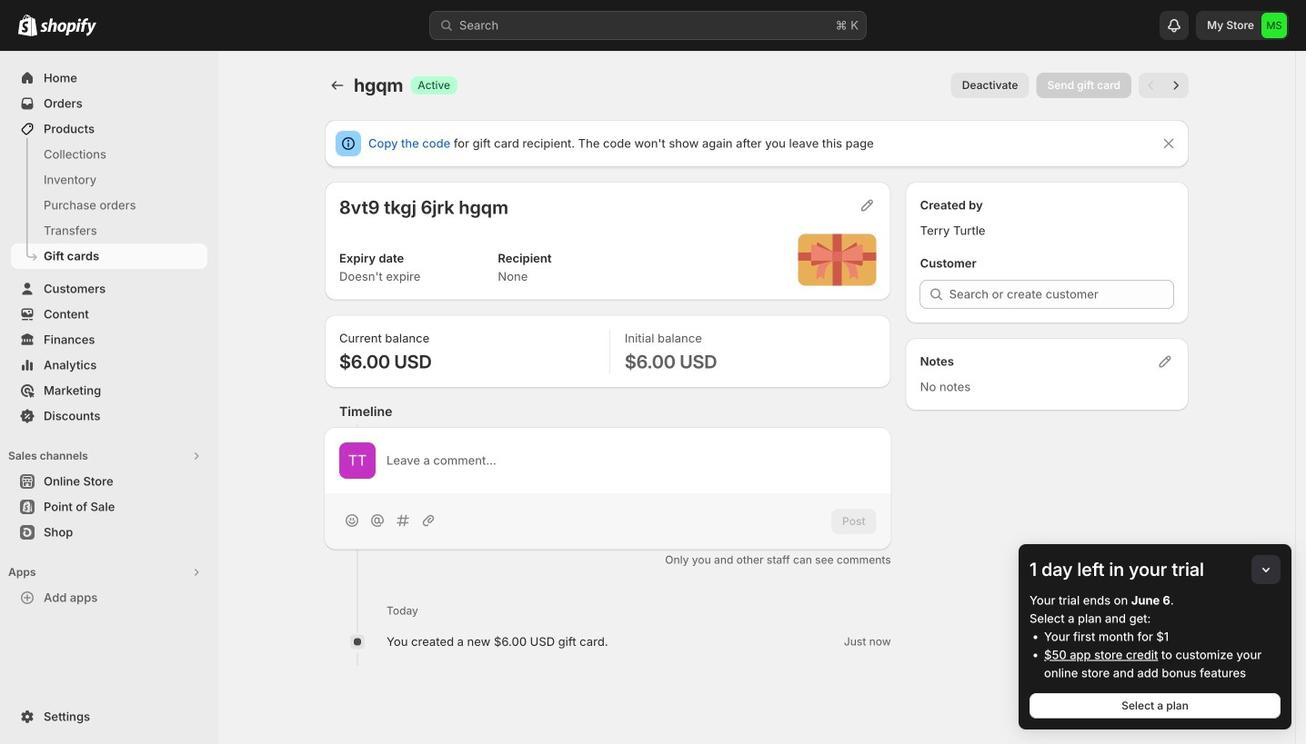 Task type: vqa. For each thing, say whether or not it's contained in the screenshot.
SEARCH COLLECTIONS TEXT BOX
no



Task type: describe. For each thing, give the bounding box(es) containing it.
Leave a comment... text field
[[387, 452, 876, 470]]

my store image
[[1261, 13, 1287, 38]]

shopify image
[[18, 14, 37, 36]]



Task type: locate. For each thing, give the bounding box(es) containing it.
avatar with initials t t image
[[339, 443, 376, 479]]

previous image
[[1142, 76, 1161, 95]]

shopify image
[[40, 18, 96, 36]]



